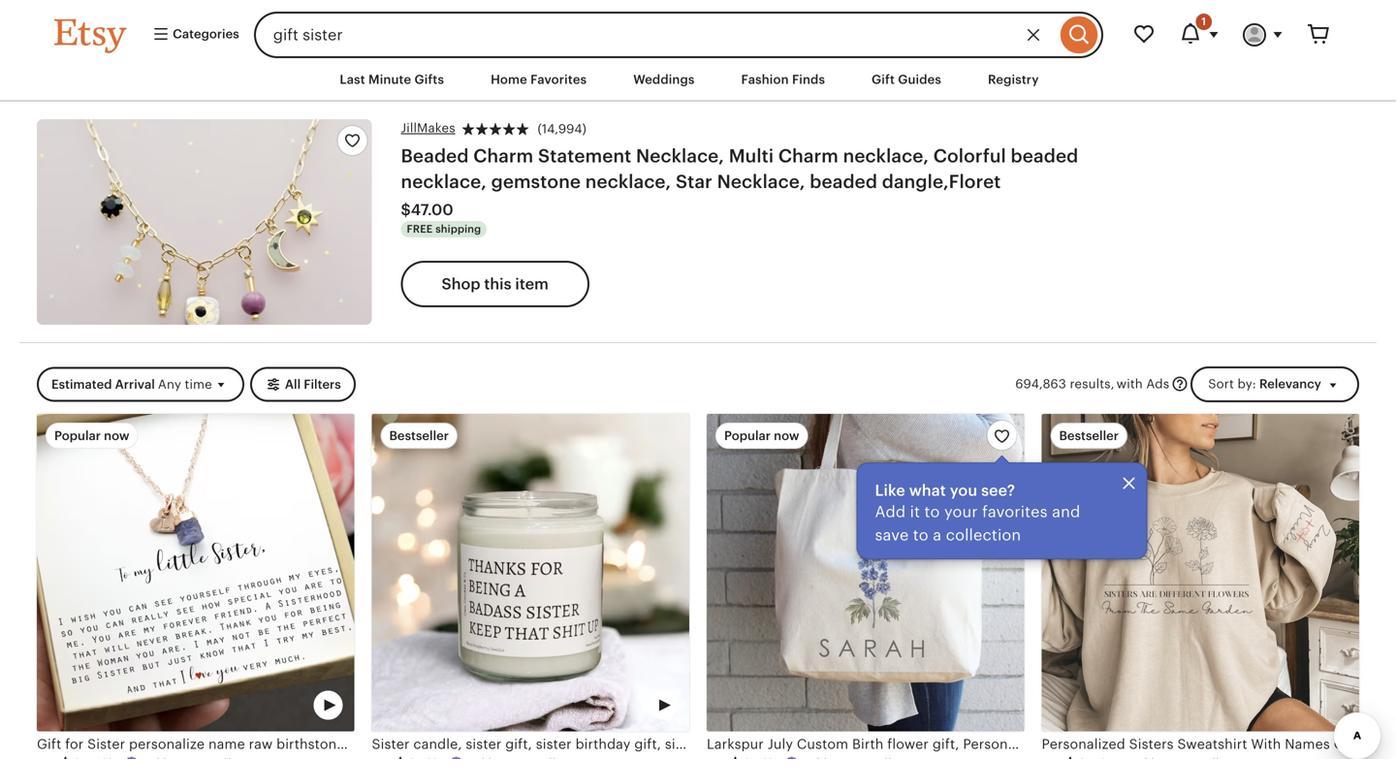 Task type: vqa. For each thing, say whether or not it's contained in the screenshot.
"MONOGRAMMED FLEECE QUARTER ZIP PULLOVER SWEATSHIRT, CHRISTMAS GIFTS FOR HER UNDER 30 D1" image
no



Task type: describe. For each thing, give the bounding box(es) containing it.
beaded
[[401, 145, 469, 166]]

0 vertical spatial necklace,
[[636, 145, 724, 166]]

add
[[875, 503, 906, 521]]

statement
[[538, 145, 632, 166]]

minute
[[368, 72, 411, 87]]

relevancy
[[1260, 377, 1322, 391]]

2 bestseller link from the left
[[1042, 414, 1360, 759]]

beaded charm statement necklace, multi charm necklace, colorful beaded necklace, gemstone necklace, star necklace, beaded dangle,floret $ 47.00 free shipping
[[401, 145, 1079, 235]]

with
[[1117, 377, 1143, 391]]

gift for sister personalize name raw birthstone little sister necklace birthday gift for little sister unique jewelry september sapphire sap image
[[37, 414, 354, 732]]

categories button
[[138, 17, 248, 52]]

like
[[875, 482, 905, 499]]

gifts
[[415, 72, 444, 87]]

your
[[944, 503, 978, 521]]

1 vertical spatial to
[[913, 527, 929, 544]]

all
[[285, 377, 301, 392]]

1 horizontal spatial necklace,
[[586, 171, 671, 192]]

colorful
[[934, 145, 1006, 166]]

fashion
[[741, 72, 789, 87]]

multi
[[729, 145, 774, 166]]

guides
[[898, 72, 942, 87]]

estimated arrival any time
[[51, 377, 212, 392]]

larkspur july custom birth flower gift, personalized canvas tote bag, birthday gift for her, gift for mom,best friends gift, christmas gifts image
[[707, 414, 1025, 732]]

47.00
[[411, 201, 454, 219]]

personalized sisters sweatshirt with names on sleeve, personalized birth month sweatshirt, gifts for sister, sister sweater, sister gift image
[[1042, 414, 1360, 732]]

shipping
[[436, 223, 481, 235]]

2 now from the left
[[774, 429, 800, 443]]

1 bestseller link from the left
[[372, 414, 689, 759]]

none search field inside "categories" banner
[[254, 12, 1104, 58]]

with ads
[[1117, 377, 1170, 391]]

by:
[[1238, 377, 1257, 391]]

Search for anything text field
[[254, 12, 1056, 58]]

last minute gifts link
[[325, 62, 459, 97]]

1 now from the left
[[104, 429, 129, 443]]

1 vertical spatial necklace,
[[717, 171, 805, 192]]

694,863 results,
[[1016, 377, 1115, 391]]

2 popular now from the left
[[724, 429, 800, 443]]

sister candle, sister gift, sister birthday gift, sister candles, funny candles, funny candle for her, funny sister gift, gifts for her image
[[372, 414, 689, 732]]

see?
[[982, 482, 1016, 499]]

collection
[[946, 527, 1021, 544]]

1 bestseller from the left
[[389, 429, 449, 443]]

dangle,floret
[[882, 171, 1001, 192]]

you
[[950, 482, 978, 499]]

any
[[158, 377, 181, 392]]

fashion finds link
[[727, 62, 840, 97]]

product video element for popular now
[[37, 414, 354, 732]]

1 popular from the left
[[54, 429, 101, 443]]

shop
[[442, 275, 481, 293]]

2 popular from the left
[[724, 429, 771, 443]]

gift guides link
[[857, 62, 956, 97]]

categories banner
[[19, 0, 1377, 58]]

registry
[[988, 72, 1039, 87]]

favorites
[[983, 503, 1048, 521]]

2 popular now link from the left
[[707, 414, 1025, 759]]

all filters button
[[250, 367, 356, 402]]

1 popular now link from the left
[[37, 414, 354, 759]]

product video element for bestseller
[[372, 414, 689, 732]]

gift
[[872, 72, 895, 87]]

weddings
[[633, 72, 695, 87]]

jillmakes link
[[401, 119, 456, 137]]

$
[[401, 201, 411, 219]]



Task type: locate. For each thing, give the bounding box(es) containing it.
necklace, up star
[[636, 145, 724, 166]]

2 horizontal spatial necklace,
[[843, 145, 929, 166]]

charm right the multi
[[779, 145, 839, 166]]

0 vertical spatial to
[[925, 503, 940, 521]]

0 horizontal spatial bestseller
[[389, 429, 449, 443]]

(14,994)
[[538, 122, 587, 136]]

weddings link
[[619, 62, 709, 97]]

1 horizontal spatial bestseller
[[1059, 429, 1119, 443]]

bestseller link
[[372, 414, 689, 759], [1042, 414, 1360, 759]]

0 horizontal spatial popular now
[[54, 429, 129, 443]]

None search field
[[254, 12, 1104, 58]]

time
[[185, 377, 212, 392]]

1 button
[[1168, 12, 1232, 58]]

menu bar containing last minute gifts
[[19, 58, 1377, 102]]

it
[[910, 503, 920, 521]]

home favorites
[[491, 72, 587, 87]]

finds
[[792, 72, 825, 87]]

0 horizontal spatial bestseller link
[[372, 414, 689, 759]]

1 horizontal spatial now
[[774, 429, 800, 443]]

0 horizontal spatial necklace,
[[401, 171, 487, 192]]

home
[[491, 72, 527, 87]]

popular now link
[[37, 414, 354, 759], [707, 414, 1025, 759]]

necklace, down beaded
[[401, 171, 487, 192]]

estimated
[[51, 377, 112, 392]]

jillmakes
[[401, 121, 456, 135]]

2 charm from the left
[[779, 145, 839, 166]]

0 horizontal spatial popular
[[54, 429, 101, 443]]

popular
[[54, 429, 101, 443], [724, 429, 771, 443]]

registry link
[[974, 62, 1054, 97]]

0 horizontal spatial charm
[[473, 145, 534, 166]]

1 horizontal spatial popular
[[724, 429, 771, 443]]

tooltip
[[857, 458, 1148, 560]]

results,
[[1070, 377, 1115, 391]]

beaded charm statement necklace, multi charm necklace, colorful beaded necklace, gemstone necklace, star necklace, beaded dangle,floret link
[[401, 145, 1079, 192]]

to left a
[[913, 527, 929, 544]]

beaded
[[1011, 145, 1079, 166], [810, 171, 878, 192]]

last minute gifts
[[340, 72, 444, 87]]

last
[[340, 72, 365, 87]]

1 popular now from the left
[[54, 429, 129, 443]]

0 horizontal spatial beaded
[[810, 171, 878, 192]]

1 vertical spatial beaded
[[810, 171, 878, 192]]

694,863
[[1016, 377, 1067, 391]]

1 horizontal spatial popular now link
[[707, 414, 1025, 759]]

categories
[[170, 27, 239, 41]]

gemstone
[[491, 171, 581, 192]]

fashion finds
[[741, 72, 825, 87]]

popular now
[[54, 429, 129, 443], [724, 429, 800, 443]]

product video element
[[37, 414, 354, 732], [372, 414, 689, 732]]

necklace, down the multi
[[717, 171, 805, 192]]

1 horizontal spatial product video element
[[372, 414, 689, 732]]

all filters
[[285, 377, 341, 392]]

a
[[933, 527, 942, 544]]

necklace, up dangle,floret
[[843, 145, 929, 166]]

this
[[484, 275, 512, 293]]

charm
[[473, 145, 534, 166], [779, 145, 839, 166]]

necklace,
[[636, 145, 724, 166], [717, 171, 805, 192]]

save
[[875, 527, 909, 544]]

sort
[[1209, 377, 1234, 391]]

gift guides
[[872, 72, 942, 87]]

charm up gemstone at top
[[473, 145, 534, 166]]

1 horizontal spatial charm
[[779, 145, 839, 166]]

favorites
[[531, 72, 587, 87]]

what
[[909, 482, 946, 499]]

1 horizontal spatial popular now
[[724, 429, 800, 443]]

1 product video element from the left
[[37, 414, 354, 732]]

2 bestseller from the left
[[1059, 429, 1119, 443]]

filters
[[304, 377, 341, 392]]

star
[[676, 171, 713, 192]]

shop this item
[[442, 275, 549, 293]]

now
[[104, 429, 129, 443], [774, 429, 800, 443]]

shop this item link
[[401, 261, 589, 308]]

1
[[1202, 16, 1206, 28]]

tooltip containing like what you see?
[[857, 458, 1148, 560]]

0 horizontal spatial popular now link
[[37, 414, 354, 759]]

1 horizontal spatial bestseller link
[[1042, 414, 1360, 759]]

bestseller
[[389, 429, 449, 443], [1059, 429, 1119, 443]]

and
[[1052, 503, 1081, 521]]

home favorites link
[[476, 62, 601, 97]]

necklace,
[[843, 145, 929, 166], [401, 171, 487, 192], [586, 171, 671, 192]]

necklace, down "statement" on the top left of page
[[586, 171, 671, 192]]

1 horizontal spatial beaded
[[1011, 145, 1079, 166]]

to right it
[[925, 503, 940, 521]]

0 vertical spatial beaded
[[1011, 145, 1079, 166]]

menu bar
[[19, 58, 1377, 102]]

0 horizontal spatial product video element
[[37, 414, 354, 732]]

to
[[925, 503, 940, 521], [913, 527, 929, 544]]

ads
[[1147, 377, 1170, 391]]

0 horizontal spatial now
[[104, 429, 129, 443]]

like what you see? add it to your favorites and save to a collection
[[875, 482, 1081, 544]]

1 charm from the left
[[473, 145, 534, 166]]

2 product video element from the left
[[372, 414, 689, 732]]

item
[[515, 275, 549, 293]]

free
[[407, 223, 433, 235]]

sort by: relevancy
[[1209, 377, 1322, 391]]

arrival
[[115, 377, 155, 392]]



